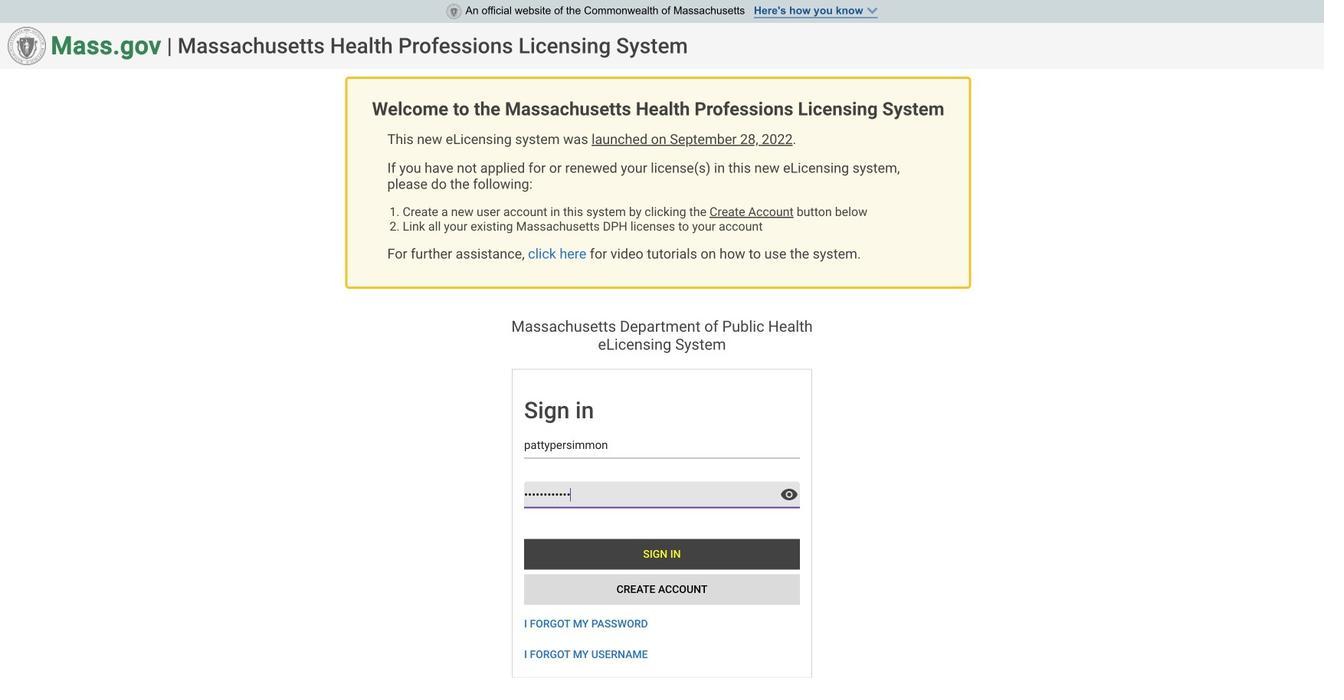 Task type: describe. For each thing, give the bounding box(es) containing it.
massachusetts state seal image
[[447, 4, 462, 19]]

Username * text field
[[524, 432, 800, 459]]

massachusetts state seal image
[[8, 27, 46, 65]]



Task type: locate. For each thing, give the bounding box(es) containing it.
footer
[[15, 69, 1309, 318]]

heading
[[178, 33, 688, 59]]

no color image
[[780, 486, 800, 504]]

Password * password field
[[524, 482, 780, 509]]



